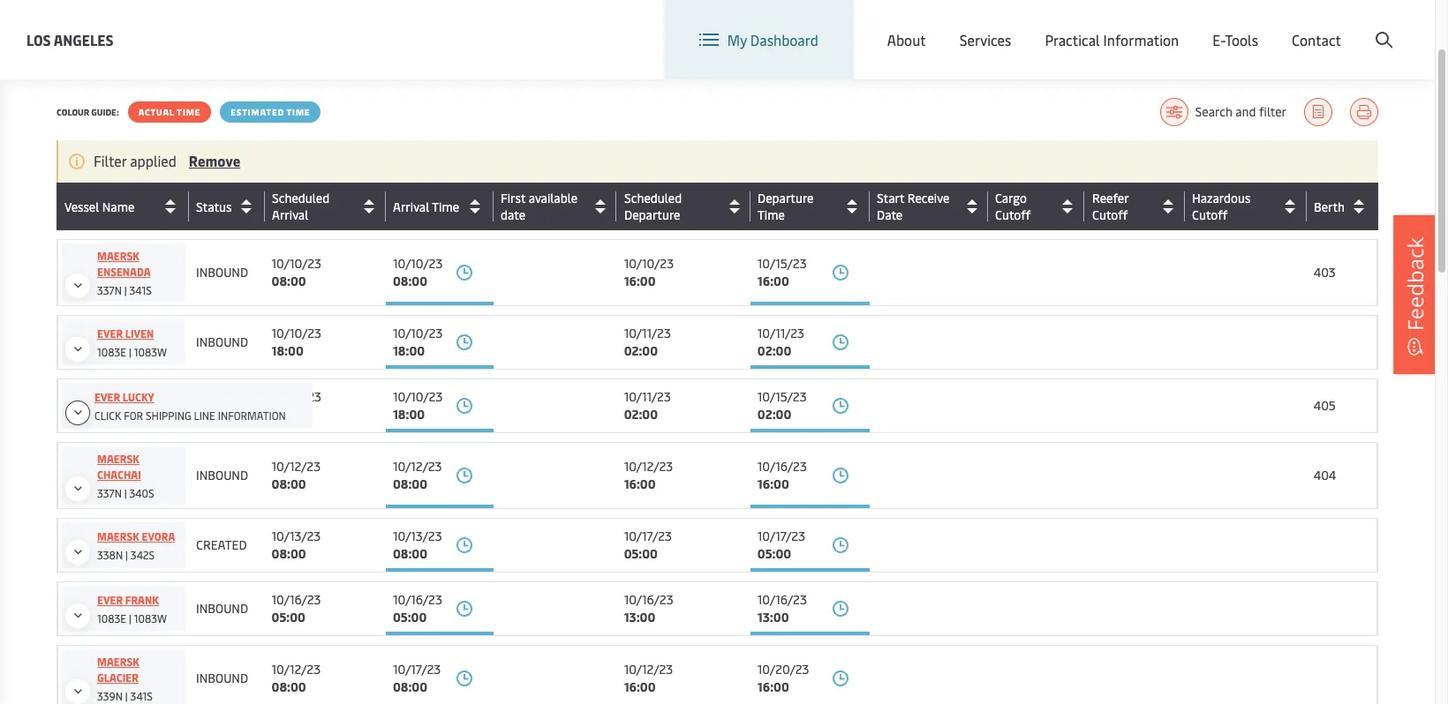 Task type: describe. For each thing, give the bounding box(es) containing it.
vessel name for first berth "button" from the left's "hazardous cutoff" button scheduled arrival button
[[64, 198, 135, 215]]

maersk for 10/12/23
[[97, 452, 139, 466]]

name for "vessel name" "button" associated with first berth "button" from the left's "hazardous cutoff" button scheduled arrival button
[[102, 198, 135, 215]]

liven
[[125, 327, 154, 341]]

| for 10/10/23 08:00
[[124, 283, 127, 298]]

337n for 10/10/23 08:00
[[97, 283, 122, 298]]

filter
[[1259, 103, 1287, 120]]

colour
[[57, 106, 89, 118]]

hazardous cutoff button for first berth "button" from the left
[[1192, 190, 1302, 223]]

10/11/23 for 10/15/23
[[624, 389, 671, 405]]

maersk for 10/13/23
[[97, 530, 139, 544]]

actual
[[138, 106, 174, 118]]

receive for the departure time button for arrival time button corresponding to first berth "button" from the left's "hazardous cutoff" button scheduled arrival button
[[908, 190, 950, 207]]

10/17/23 08:00
[[393, 661, 441, 696]]

ever lucky click for shipping line information
[[94, 390, 286, 423]]

1 10/17/23 05:00 from the left
[[624, 528, 672, 562]]

scheduled for scheduled arrival button corresponding to "hazardous cutoff" button related to 1st berth "button" from the right
[[272, 190, 330, 207]]

dashboard
[[750, 30, 818, 49]]

glacier
[[97, 671, 139, 685]]

services button
[[960, 0, 1011, 79]]

341s for 10/10/23 08:00
[[129, 283, 152, 298]]

342s
[[131, 548, 155, 562]]

actual time
[[138, 106, 201, 118]]

| for 10/13/23 08:00
[[125, 548, 128, 562]]

2 13:00 from the left
[[757, 609, 789, 626]]

start receive date for the departure time button corresponding to scheduled arrival button corresponding to "hazardous cutoff" button related to 1st berth "button" from the right's arrival time button
[[877, 190, 950, 223]]

16:00 inside the 10/10/23 16:00
[[624, 273, 656, 290]]

line
[[194, 408, 215, 423]]

1083w for 10/10/23 18:00
[[134, 345, 167, 359]]

my dashboard button
[[699, 0, 818, 79]]

ever for ever frank 1083e | 1083w
[[97, 593, 123, 608]]

remove
[[189, 151, 240, 170]]

start receive date for the departure time button for arrival time button corresponding to first berth "button" from the left's "hazardous cutoff" button scheduled arrival button
[[877, 190, 950, 223]]

1 berth button from the left
[[1314, 192, 1373, 221]]

date for the departure time button for arrival time button corresponding to first berth "button" from the left's "hazardous cutoff" button scheduled arrival button
[[877, 207, 903, 223]]

2 10/17/23 05:00 from the left
[[757, 528, 805, 562]]

filter applied remove
[[94, 151, 240, 170]]

arrival time for scheduled arrival button corresponding to "hazardous cutoff" button related to 1st berth "button" from the right's arrival time button
[[393, 198, 459, 215]]

cargo cutoff for the departure time button for arrival time button corresponding to first berth "button" from the left's "hazardous cutoff" button scheduled arrival button
[[995, 190, 1031, 223]]

02:00 inside 10/15/23 02:00
[[757, 406, 791, 423]]

first for 1st berth "button" from the right
[[501, 190, 526, 207]]

6 inbound from the top
[[196, 670, 248, 687]]

scheduled arrival for first berth "button" from the left's "hazardous cutoff" button scheduled arrival button
[[272, 190, 329, 223]]

my dashboard
[[727, 30, 818, 49]]

start for the departure time button corresponding to scheduled arrival button corresponding to "hazardous cutoff" button related to 1st berth "button" from the right's arrival time button
[[877, 190, 905, 207]]

10/20/23
[[757, 661, 809, 678]]

1 horizontal spatial 10/17/23
[[624, 528, 672, 545]]

338n
[[97, 548, 123, 562]]

contact
[[1292, 30, 1341, 49]]

switch location
[[1072, 16, 1172, 35]]

departure time for the departure time button for arrival time button corresponding to first berth "button" from the left's "hazardous cutoff" button scheduled arrival button
[[757, 190, 814, 223]]

reefer cutoff for first berth "button" from the left's "hazardous cutoff" button
[[1092, 190, 1128, 223]]

arrival time for arrival time button corresponding to first berth "button" from the left's "hazardous cutoff" button scheduled arrival button
[[393, 198, 459, 215]]

| for 10/17/23 08:00
[[125, 690, 128, 704]]

lucky for shipping
[[123, 390, 154, 404]]

ever liven 1083e | 1083w
[[97, 327, 167, 359]]

2 10/12/23 16:00 from the top
[[624, 661, 673, 696]]

receive for the departure time button corresponding to scheduled arrival button corresponding to "hazardous cutoff" button related to 1st berth "button" from the right's arrival time button
[[907, 190, 950, 207]]

16:00 inside 10/16/23 16:00
[[757, 476, 789, 493]]

click
[[94, 408, 121, 423]]

scheduled arrival button for first berth "button" from the left's "hazardous cutoff" button
[[272, 190, 381, 223]]

remove button
[[189, 151, 240, 170]]

vessel for scheduled arrival button corresponding to "hazardous cutoff" button related to 1st berth "button" from the right "vessel name" "button"
[[64, 198, 99, 215]]

colour guide:
[[57, 106, 119, 118]]

2 10/16/23 13:00 from the left
[[757, 592, 807, 626]]

| for 10/16/23 05:00
[[129, 612, 131, 626]]

1 10/16/23 13:00 from the left
[[624, 592, 673, 626]]

e-tools button
[[1213, 0, 1258, 79]]

reefer cutoff button for "hazardous cutoff" button related to 1st berth "button" from the right
[[1092, 190, 1181, 223]]

inbound for 10/15/23 16:00
[[196, 264, 248, 281]]

ensenada
[[97, 265, 151, 279]]

arrival time button for first berth "button" from the left's "hazardous cutoff" button scheduled arrival button
[[393, 192, 490, 221]]

vessel name button for first berth "button" from the left's "hazardous cutoff" button scheduled arrival button
[[64, 192, 185, 221]]

estimated
[[231, 106, 284, 118]]

1 berth from the left
[[1314, 198, 1345, 215]]

e-
[[1213, 30, 1225, 49]]

search and filter
[[1195, 103, 1287, 120]]

practical information button
[[1045, 0, 1179, 79]]

information
[[1103, 30, 1179, 49]]

los
[[26, 30, 51, 49]]

10/10/23 16:00
[[624, 255, 674, 290]]

vessel for "vessel name" "button" associated with first berth "button" from the left's "hazardous cutoff" button scheduled arrival button
[[64, 198, 99, 215]]

chachai
[[97, 468, 141, 482]]

ever frank 1083e | 1083w
[[97, 593, 167, 626]]

scheduled for first berth "button" from the left's "hazardous cutoff" button scheduled arrival button
[[272, 190, 329, 207]]

los angeles link
[[26, 29, 113, 51]]

reefer cutoff button for first berth "button" from the left's "hazardous cutoff" button
[[1092, 190, 1180, 223]]

10/20/23 16:00
[[757, 661, 809, 696]]

guide:
[[91, 106, 119, 118]]

los angeles
[[26, 30, 113, 49]]

departure time button for scheduled arrival button corresponding to "hazardous cutoff" button related to 1st berth "button" from the right's arrival time button
[[758, 190, 865, 223]]

tools
[[1225, 30, 1258, 49]]

date for scheduled arrival button corresponding to "hazardous cutoff" button related to 1st berth "button" from the right's arrival time button
[[501, 207, 526, 223]]

inbound for 10/16/23 16:00
[[196, 467, 248, 484]]

global menu
[[1228, 16, 1309, 36]]

practical information
[[1045, 30, 1179, 49]]

available for scheduled arrival button corresponding to "hazardous cutoff" button related to 1st berth "button" from the right
[[529, 190, 578, 207]]

available for first berth "button" from the left's "hazardous cutoff" button scheduled arrival button
[[529, 190, 578, 207]]

about
[[887, 30, 926, 49]]

location
[[1117, 16, 1172, 35]]

departure time button for arrival time button corresponding to first berth "button" from the left's "hazardous cutoff" button scheduled arrival button
[[757, 190, 866, 223]]

name for scheduled arrival button corresponding to "hazardous cutoff" button related to 1st berth "button" from the right "vessel name" "button"
[[102, 198, 135, 215]]

e-tools
[[1213, 30, 1258, 49]]

feedback button
[[1393, 215, 1438, 374]]

shipping
[[146, 408, 191, 423]]

evora
[[142, 530, 175, 544]]

inbound for 10/15/23 02:00
[[196, 397, 248, 414]]

start for the departure time button for arrival time button corresponding to first berth "button" from the left's "hazardous cutoff" button scheduled arrival button
[[877, 190, 905, 207]]

scheduled for the departure time button for arrival time button corresponding to first berth "button" from the left's "hazardous cutoff" button scheduled arrival button scheduled departure button
[[624, 190, 682, 207]]

scheduled arrival for scheduled arrival button corresponding to "hazardous cutoff" button related to 1st berth "button" from the right
[[272, 190, 330, 223]]

scheduled departure for "hazardous cutoff" button related to 1st berth "button" from the right
[[624, 190, 682, 223]]



Task type: locate. For each thing, give the bounding box(es) containing it.
maersk inside maersk chachai 337n | 340s
[[97, 452, 139, 466]]

date
[[501, 207, 526, 223], [501, 207, 526, 223]]

| inside the ever frank 1083e | 1083w
[[129, 612, 131, 626]]

ever for ever liven 1083e | 1083w
[[97, 327, 123, 341]]

contact button
[[1292, 0, 1341, 79]]

maersk for 10/10/23
[[97, 249, 139, 263]]

inbound for 10/11/23 02:00
[[196, 334, 248, 351]]

1083w down frank
[[134, 612, 167, 626]]

0 horizontal spatial 10/13/23 08:00
[[272, 528, 321, 562]]

| right the click
[[129, 409, 131, 423]]

337n inside maersk chachai 337n | 340s
[[97, 487, 122, 501]]

341s down glacier
[[130, 690, 153, 704]]

0 horizontal spatial 10/16/23 13:00
[[624, 592, 673, 626]]

inbound for 10/16/23 13:00
[[196, 600, 248, 617]]

2 1083w from the top
[[134, 409, 167, 423]]

search and filter button
[[1160, 98, 1287, 126]]

2 337n from the top
[[97, 487, 122, 501]]

| down frank
[[129, 612, 131, 626]]

10/15/23 for 02:00
[[757, 389, 807, 405]]

| down ensenada
[[124, 283, 127, 298]]

1083e for 10/10/23 18:00
[[97, 345, 126, 359]]

1 10/15/23 from the top
[[757, 255, 807, 272]]

scheduled departure button for the departure time button corresponding to scheduled arrival button corresponding to "hazardous cutoff" button related to 1st berth "button" from the right's arrival time button
[[624, 190, 746, 223]]

340s
[[129, 487, 154, 501]]

10/11/23 02:00 for 10/15/23
[[624, 389, 671, 423]]

2 1083e from the top
[[97, 409, 126, 423]]

3 scheduled from the left
[[624, 190, 682, 207]]

2 scheduled from the left
[[272, 190, 330, 207]]

global
[[1228, 16, 1269, 36]]

maersk
[[97, 249, 139, 263], [97, 452, 139, 466], [97, 530, 139, 544], [97, 655, 139, 669]]

1083w inside ever lucky 1083e | 1083w
[[134, 409, 167, 423]]

ever for ever lucky click for shipping line information
[[94, 390, 120, 404]]

1 vertical spatial 337n
[[97, 487, 122, 501]]

lucky for 1083w
[[125, 390, 157, 404]]

10/12/23 08:00 for 10/17/23
[[272, 661, 321, 696]]

scheduled departure for first berth "button" from the left's "hazardous cutoff" button
[[624, 190, 682, 223]]

first available date
[[501, 190, 578, 223], [501, 190, 578, 223]]

|
[[124, 283, 127, 298], [129, 345, 131, 359], [129, 409, 131, 423], [124, 487, 127, 501], [125, 548, 128, 562], [129, 612, 131, 626], [125, 690, 128, 704]]

10/11/23 for 10/11/23
[[624, 325, 671, 342]]

1083w right the click
[[134, 409, 167, 423]]

4 maersk from the top
[[97, 655, 139, 669]]

start receive date button
[[877, 190, 984, 223], [877, 190, 984, 223]]

estimated time
[[231, 106, 310, 118]]

2 10/13/23 08:00 from the left
[[393, 528, 442, 562]]

reefer cutoff
[[1092, 190, 1128, 223], [1092, 190, 1129, 223]]

1 horizontal spatial 10/17/23 05:00
[[757, 528, 805, 562]]

cargo cutoff button
[[995, 190, 1080, 223], [995, 190, 1081, 223]]

1 10/13/23 from the left
[[272, 528, 321, 545]]

1 scheduled from the left
[[272, 190, 329, 207]]

1 vertical spatial 10/15/23
[[757, 389, 807, 405]]

10/10/23 18:00
[[272, 325, 321, 359], [393, 325, 443, 359], [272, 389, 321, 423], [393, 389, 443, 423]]

10/17/23 05:00
[[624, 528, 672, 562], [757, 528, 805, 562]]

maersk up chachai at the bottom left of page
[[97, 452, 139, 466]]

filter
[[94, 151, 126, 170]]

10/16/23 05:00
[[272, 592, 321, 626], [393, 592, 442, 626]]

angeles
[[54, 30, 113, 49]]

feedback
[[1400, 237, 1430, 331]]

1083e down frank
[[97, 612, 126, 626]]

10/11/23 02:00
[[624, 325, 671, 359], [757, 325, 804, 359], [624, 389, 671, 423]]

vessel name button for scheduled arrival button corresponding to "hazardous cutoff" button related to 1st berth "button" from the right
[[64, 192, 185, 221]]

0 vertical spatial 10/12/23 16:00
[[624, 458, 673, 493]]

341s for 10/12/23 08:00
[[130, 690, 153, 704]]

10/15/23
[[757, 255, 807, 272], [757, 389, 807, 405]]

| inside maersk glacier 339n | 341s
[[125, 690, 128, 704]]

2 reefer from the left
[[1092, 190, 1129, 207]]

maersk inside maersk glacier 339n | 341s
[[97, 655, 139, 669]]

2 horizontal spatial 10/17/23
[[757, 528, 805, 545]]

| inside maersk evora 338n | 342s
[[125, 548, 128, 562]]

first for first berth "button" from the left
[[501, 190, 526, 207]]

1 vertical spatial 10/12/23 16:00
[[624, 661, 673, 696]]

1 1083w from the top
[[134, 345, 167, 359]]

4 inbound from the top
[[196, 467, 248, 484]]

341s inside maersk ensenada 337n | 341s
[[129, 283, 152, 298]]

reefer cutoff for "hazardous cutoff" button related to 1st berth "button" from the right
[[1092, 190, 1129, 223]]

1 10/13/23 08:00 from the left
[[272, 528, 321, 562]]

maersk ensenada 337n | 341s
[[97, 249, 152, 298]]

1 scheduled departure button from the left
[[624, 190, 746, 223]]

ever inside the ever lucky click for shipping line information
[[94, 390, 120, 404]]

1 337n from the top
[[97, 283, 122, 298]]

| inside ever lucky 1083e | 1083w
[[129, 409, 131, 423]]

date for arrival time button corresponding to first berth "button" from the left's "hazardous cutoff" button scheduled arrival button
[[501, 207, 526, 223]]

status button
[[196, 192, 260, 221], [196, 192, 260, 221]]

1 1083e from the top
[[97, 345, 126, 359]]

2 departure time button from the left
[[758, 190, 865, 223]]

scheduled departure button for the departure time button for arrival time button corresponding to first berth "button" from the left's "hazardous cutoff" button scheduled arrival button
[[624, 190, 746, 223]]

arrival time button for scheduled arrival button corresponding to "hazardous cutoff" button related to 1st berth "button" from the right
[[393, 192, 489, 221]]

1 10/12/23 16:00 from the top
[[624, 458, 673, 493]]

2 reefer cutoff button from the left
[[1092, 190, 1181, 223]]

1083e inside ever liven 1083e | 1083w
[[97, 345, 126, 359]]

2 arrival time button from the left
[[393, 192, 489, 221]]

2 hazardous from the left
[[1192, 190, 1251, 207]]

1 hazardous cutoff button from the left
[[1192, 190, 1302, 223]]

405
[[1314, 397, 1336, 414]]

10/13/23 08:00
[[272, 528, 321, 562], [393, 528, 442, 562]]

0 horizontal spatial 10/17/23 05:00
[[624, 528, 672, 562]]

3 maersk from the top
[[97, 530, 139, 544]]

status button for scheduled arrival button corresponding to "hazardous cutoff" button related to 1st berth "button" from the right "vessel name" "button"
[[196, 192, 260, 221]]

2 scheduled arrival button from the left
[[272, 190, 381, 223]]

2 10/16/23 05:00 from the left
[[393, 592, 442, 626]]

1 scheduled arrival from the left
[[272, 190, 329, 223]]

time right the estimated at the top left of the page
[[287, 106, 310, 118]]

1083e left shipping
[[97, 409, 126, 423]]

maersk up ensenada
[[97, 249, 139, 263]]

vessel name for scheduled arrival button corresponding to "hazardous cutoff" button related to 1st berth "button" from the right
[[64, 198, 135, 215]]

2 vertical spatial 1083w
[[134, 612, 167, 626]]

global menu button
[[1189, 0, 1326, 53]]

lucky inside ever lucky 1083e | 1083w
[[125, 390, 157, 404]]

and
[[1235, 103, 1256, 120]]

search
[[1195, 103, 1232, 120]]

time right the actual
[[177, 106, 201, 118]]

maersk up 338n
[[97, 530, 139, 544]]

cargo cutoff for the departure time button corresponding to scheduled arrival button corresponding to "hazardous cutoff" button related to 1st berth "button" from the right's arrival time button
[[995, 190, 1031, 223]]

created
[[196, 537, 247, 554]]

scheduled arrival button for "hazardous cutoff" button related to 1st berth "button" from the right
[[272, 190, 381, 223]]

16:00 inside '10/20/23 16:00'
[[757, 679, 789, 696]]

02:00
[[624, 343, 658, 359], [757, 343, 791, 359], [624, 406, 658, 423], [757, 406, 791, 423]]

0 vertical spatial 1083e
[[97, 345, 126, 359]]

10/11/23 02:00 for 10/11/23
[[624, 325, 671, 359]]

10/13/23
[[272, 528, 321, 545], [393, 528, 442, 545]]

scheduled
[[272, 190, 329, 207], [272, 190, 330, 207], [624, 190, 682, 207], [624, 190, 682, 207]]

1 hazardous cutoff from the left
[[1192, 190, 1250, 223]]

scheduled arrival
[[272, 190, 329, 223], [272, 190, 330, 223]]

2 10/15/23 from the top
[[757, 389, 807, 405]]

2 scheduled arrival from the left
[[272, 190, 330, 223]]

1083e down the liven
[[97, 345, 126, 359]]

2 inbound from the top
[[196, 334, 248, 351]]

maersk chachai 337n | 340s
[[97, 452, 154, 501]]

1083w down the liven
[[134, 345, 167, 359]]

maersk glacier 339n | 341s
[[97, 655, 153, 704]]

reefer
[[1092, 190, 1128, 207], [1092, 190, 1129, 207]]

16:00 inside 10/15/23 16:00
[[757, 273, 789, 290]]

| left 340s at the left of page
[[124, 487, 127, 501]]

2 receive from the left
[[908, 190, 950, 207]]

0 horizontal spatial 10/13/23
[[272, 528, 321, 545]]

berth button
[[1314, 192, 1373, 221], [1314, 192, 1373, 221]]

| inside maersk ensenada 337n | 341s
[[124, 283, 127, 298]]

10/15/23 for 16:00
[[757, 255, 807, 272]]

hazardous cutoff for first berth "button" from the left
[[1192, 190, 1250, 223]]

status button for "vessel name" "button" associated with first berth "button" from the left's "hazardous cutoff" button scheduled arrival button
[[196, 192, 260, 221]]

1083e inside ever lucky 1083e | 1083w
[[97, 409, 126, 423]]

1 horizontal spatial 10/13/23
[[393, 528, 442, 545]]

2 arrival time from the left
[[393, 198, 459, 215]]

ever inside ever liven 1083e | 1083w
[[97, 327, 123, 341]]

337n down chachai at the bottom left of page
[[97, 487, 122, 501]]

10/15/23 02:00
[[757, 389, 807, 423]]

10/11/23
[[624, 325, 671, 342], [757, 325, 804, 342], [624, 389, 671, 405]]

339n
[[97, 690, 123, 704]]

my
[[727, 30, 747, 49]]

arrival time
[[393, 198, 459, 215], [393, 198, 459, 215]]

2 departure time from the left
[[758, 190, 814, 223]]

maersk evora 338n | 342s
[[97, 530, 175, 562]]

| right 339n
[[125, 690, 128, 704]]

| for 10/10/23 18:00
[[129, 345, 131, 359]]

ever inside the ever frank 1083e | 1083w
[[97, 593, 123, 608]]

1083e for 10/16/23 05:00
[[97, 612, 126, 626]]

4 scheduled from the left
[[624, 190, 682, 207]]

2 vertical spatial 1083e
[[97, 612, 126, 626]]

1083w inside the ever frank 1083e | 1083w
[[134, 612, 167, 626]]

lucky inside the ever lucky click for shipping line information
[[123, 390, 154, 404]]

1083w for 10/16/23 05:00
[[134, 612, 167, 626]]

1 arrival time button from the left
[[393, 192, 490, 221]]

1 arrival time from the left
[[393, 198, 459, 215]]

1 reefer from the left
[[1092, 190, 1128, 207]]

3 1083e from the top
[[97, 612, 126, 626]]

1083w inside ever liven 1083e | 1083w
[[134, 345, 167, 359]]

0 horizontal spatial time
[[177, 106, 201, 118]]

ever
[[97, 327, 123, 341], [94, 390, 120, 404], [97, 390, 123, 404], [97, 593, 123, 608]]

| inside ever liven 1083e | 1083w
[[129, 345, 131, 359]]

start receive date
[[877, 190, 950, 223], [877, 190, 950, 223]]

arrival time button
[[393, 192, 490, 221], [393, 192, 489, 221]]

practical
[[1045, 30, 1100, 49]]

341s down ensenada
[[129, 283, 152, 298]]

404
[[1314, 467, 1336, 484]]

ever inside ever lucky 1083e | 1083w
[[97, 390, 123, 404]]

2 hazardous cutoff button from the left
[[1192, 190, 1302, 223]]

hazardous cutoff for 1st berth "button" from the right
[[1192, 190, 1251, 223]]

0 horizontal spatial 13:00
[[624, 609, 655, 626]]

337n inside maersk ensenada 337n | 341s
[[97, 283, 122, 298]]

2 scheduled departure from the left
[[624, 190, 682, 223]]

switch location button
[[1044, 16, 1172, 35]]

05:00
[[624, 546, 658, 562], [757, 546, 791, 562], [272, 609, 305, 626], [393, 609, 427, 626]]

hazardous cutoff button for 1st berth "button" from the right
[[1192, 190, 1302, 223]]

1 departure time from the left
[[757, 190, 814, 223]]

1 10/16/23 05:00 from the left
[[272, 592, 321, 626]]

hazardous
[[1192, 190, 1250, 207], [1192, 190, 1251, 207]]

departure time for the departure time button corresponding to scheduled arrival button corresponding to "hazardous cutoff" button related to 1st berth "button" from the right's arrival time button
[[758, 190, 814, 223]]

1 receive from the left
[[907, 190, 950, 207]]

| inside maersk chachai 337n | 340s
[[124, 487, 127, 501]]

10/16/23 16:00
[[757, 458, 807, 493]]

10/16/23
[[757, 458, 807, 475], [272, 592, 321, 608], [393, 592, 442, 608], [624, 592, 673, 608], [757, 592, 807, 608]]

for
[[124, 408, 143, 423]]

| for 10/12/23 08:00
[[124, 487, 127, 501]]

3 1083w from the top
[[134, 612, 167, 626]]

0 horizontal spatial 10/17/23
[[393, 661, 441, 678]]

1 time from the left
[[177, 106, 201, 118]]

403
[[1314, 264, 1336, 281]]

about button
[[887, 0, 926, 79]]

date for the departure time button corresponding to scheduled arrival button corresponding to "hazardous cutoff" button related to 1st berth "button" from the right's arrival time button
[[877, 207, 903, 223]]

2 reefer cutoff from the left
[[1092, 190, 1129, 223]]

1 horizontal spatial 13:00
[[757, 609, 789, 626]]

3 inbound from the top
[[196, 397, 248, 414]]

1 scheduled departure from the left
[[624, 190, 682, 223]]

0 horizontal spatial 10/16/23 05:00
[[272, 592, 321, 626]]

0 vertical spatial 337n
[[97, 283, 122, 298]]

2 scheduled departure button from the left
[[624, 190, 746, 223]]

1 horizontal spatial 10/16/23 13:00
[[757, 592, 807, 626]]

2 hazardous cutoff from the left
[[1192, 190, 1251, 223]]

18:00
[[272, 343, 304, 359], [393, 343, 425, 359], [272, 406, 304, 423], [393, 406, 425, 423]]

status
[[196, 198, 232, 215], [196, 198, 232, 215]]

2 available from the left
[[529, 190, 578, 207]]

menu
[[1272, 16, 1309, 36]]

scheduled for scheduled departure button related to the departure time button corresponding to scheduled arrival button corresponding to "hazardous cutoff" button related to 1st berth "button" from the right's arrival time button
[[624, 190, 682, 207]]

switch
[[1072, 16, 1114, 35]]

1 vertical spatial 1083e
[[97, 409, 126, 423]]

departure time button
[[757, 190, 866, 223], [758, 190, 865, 223]]

10/12/23 08:00 for 10/12/23
[[272, 458, 321, 493]]

337n for 10/12/23 08:00
[[97, 487, 122, 501]]

2 time from the left
[[287, 106, 310, 118]]

time for actual time
[[177, 106, 201, 118]]

1 available from the left
[[529, 190, 578, 207]]

1 departure time button from the left
[[757, 190, 866, 223]]

10/15/23 16:00
[[757, 255, 807, 290]]

scheduled departure
[[624, 190, 682, 223], [624, 190, 682, 223]]

10/12/23
[[272, 458, 321, 475], [393, 458, 442, 475], [624, 458, 673, 475], [272, 661, 321, 678], [624, 661, 673, 678]]

337n down ensenada
[[97, 283, 122, 298]]

| left 342s
[[125, 548, 128, 562]]

maersk inside maersk ensenada 337n | 341s
[[97, 249, 139, 263]]

1 vertical spatial 1083w
[[134, 409, 167, 423]]

10/10/23
[[272, 255, 321, 272], [393, 255, 443, 272], [624, 255, 674, 272], [272, 325, 321, 342], [393, 325, 443, 342], [272, 389, 321, 405], [393, 389, 443, 405]]

1 horizontal spatial 10/13/23 08:00
[[393, 528, 442, 562]]

available
[[529, 190, 578, 207], [529, 190, 578, 207]]

08:00 inside 10/17/23 08:00
[[393, 679, 427, 696]]

1 horizontal spatial time
[[287, 106, 310, 118]]

| down the liven
[[129, 345, 131, 359]]

2 berth from the left
[[1314, 198, 1345, 215]]

5 inbound from the top
[[196, 600, 248, 617]]

maersk inside maersk evora 338n | 342s
[[97, 530, 139, 544]]

ever lucky 1083e | 1083w
[[97, 390, 167, 423]]

services
[[960, 30, 1011, 49]]

0 vertical spatial 1083w
[[134, 345, 167, 359]]

1 inbound from the top
[[196, 264, 248, 281]]

1 maersk from the top
[[97, 249, 139, 263]]

time
[[432, 198, 459, 215], [432, 198, 459, 215], [757, 207, 785, 223], [758, 207, 785, 223]]

1 13:00 from the left
[[624, 609, 655, 626]]

information
[[218, 408, 286, 423]]

vessel name
[[64, 198, 135, 215], [64, 198, 135, 215]]

1 scheduled arrival button from the left
[[272, 190, 381, 223]]

2 10/13/23 from the left
[[393, 528, 442, 545]]

lucky
[[123, 390, 154, 404], [125, 390, 157, 404]]

ever for ever lucky 1083e | 1083w
[[97, 390, 123, 404]]

frank
[[125, 593, 159, 608]]

2 berth button from the left
[[1314, 192, 1373, 221]]

departure
[[757, 190, 814, 207], [758, 190, 814, 207], [624, 207, 680, 223], [624, 207, 680, 223]]

1 reefer cutoff button from the left
[[1092, 190, 1180, 223]]

1 horizontal spatial 10/16/23 05:00
[[393, 592, 442, 626]]

cutoff
[[995, 207, 1031, 223], [995, 207, 1031, 223], [1092, 207, 1128, 223], [1092, 207, 1128, 223], [1192, 207, 1227, 223], [1192, 207, 1228, 223]]

time for estimated time
[[287, 106, 310, 118]]

1 vertical spatial 341s
[[130, 690, 153, 704]]

1083e inside the ever frank 1083e | 1083w
[[97, 612, 126, 626]]

0 horizontal spatial 10/10/23 08:00
[[272, 255, 321, 290]]

1 reefer cutoff from the left
[[1092, 190, 1128, 223]]

1 10/10/23 08:00 from the left
[[272, 255, 321, 290]]

vessel name button
[[64, 192, 185, 221], [64, 192, 185, 221]]

reefer cutoff button
[[1092, 190, 1180, 223], [1092, 190, 1181, 223]]

341s inside maersk glacier 339n | 341s
[[130, 690, 153, 704]]

applied
[[130, 151, 177, 170]]

2 maersk from the top
[[97, 452, 139, 466]]

maersk for 10/17/23
[[97, 655, 139, 669]]

maersk up glacier
[[97, 655, 139, 669]]

0 vertical spatial 341s
[[129, 283, 152, 298]]

2 10/10/23 08:00 from the left
[[393, 255, 443, 290]]

0 vertical spatial 10/15/23
[[757, 255, 807, 272]]

berth
[[1314, 198, 1345, 215], [1314, 198, 1345, 215]]

1 hazardous from the left
[[1192, 190, 1250, 207]]

1 horizontal spatial 10/10/23 08:00
[[393, 255, 443, 290]]

337n
[[97, 283, 122, 298], [97, 487, 122, 501]]



Task type: vqa. For each thing, say whether or not it's contained in the screenshot.
the topmost "Services"
no



